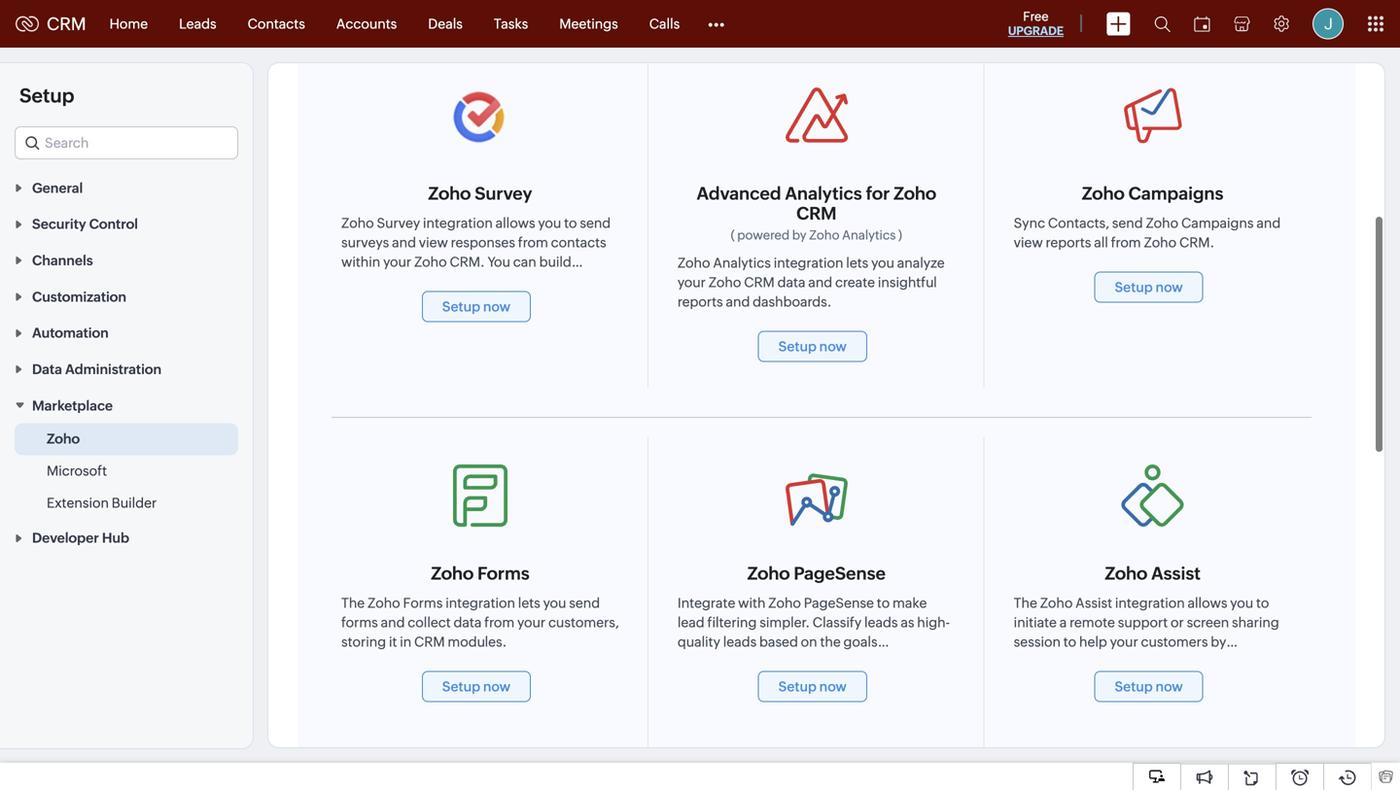 Task type: locate. For each thing, give the bounding box(es) containing it.
lets inside the zoho forms integration lets you send forms and collect data from your customers, storing it in crm modules.
[[518, 596, 540, 611]]

to up troubleshooting
[[1064, 635, 1077, 650]]

data up modules.
[[454, 615, 482, 631]]

any.
[[903, 693, 928, 708]]

your
[[678, 275, 706, 290], [517, 615, 546, 631], [1110, 635, 1138, 650], [895, 654, 923, 670], [1180, 673, 1208, 689]]

crm
[[47, 14, 86, 34], [797, 204, 837, 224], [744, 275, 775, 290], [414, 635, 445, 650]]

the
[[341, 596, 365, 611], [1014, 596, 1037, 611]]

crm. down seamlessly
[[1246, 673, 1281, 689]]

by inside the zoho assist integration allows you to initiate a remote support or screen sharing session to help your customers by troubleshooting their concerns seamlessly and securely directly from your zoho crm.
[[1211, 635, 1226, 650]]

integration up support
[[1115, 596, 1185, 611]]

0 horizontal spatial forms
[[403, 596, 443, 611]]

for
[[866, 184, 890, 204]]

meetings
[[559, 16, 618, 32]]

0 vertical spatial leads
[[865, 615, 898, 631]]

analytics left for at the top of the page
[[785, 184, 862, 204]]

by right powered
[[792, 228, 807, 243]]

analytics
[[785, 184, 862, 204], [842, 228, 896, 243], [713, 255, 771, 271]]

0 horizontal spatial crm.
[[1180, 235, 1215, 250]]

0 horizontal spatial you
[[543, 596, 566, 611]]

from inside the zoho forms integration lets you send forms and collect data from your customers, storing it in crm modules.
[[484, 615, 515, 631]]

1 vertical spatial lets
[[518, 596, 540, 611]]

analytics inside zoho analytics integration lets you analyze your zoho crm data and create insightful reports and dashboards.
[[713, 255, 771, 271]]

survey
[[475, 184, 532, 204]]

and inside the zoho forms integration lets you send forms and collect data from your customers, storing it in crm modules.
[[381, 615, 405, 631]]

0 vertical spatial send
[[1112, 215, 1143, 231]]

builder
[[112, 495, 157, 511]]

reports
[[1046, 235, 1091, 250], [678, 294, 723, 310]]

integration inside the zoho assist integration allows you to initiate a remote support or screen sharing session to help your customers by troubleshooting their concerns seamlessly and securely directly from your zoho crm.
[[1115, 596, 1185, 611]]

0 vertical spatial pagesense
[[794, 564, 886, 584]]

0 vertical spatial forms
[[478, 564, 530, 584]]

0 vertical spatial campaigns
[[1129, 184, 1224, 204]]

if
[[892, 693, 900, 708]]

the inside the zoho forms integration lets you send forms and collect data from your customers, storing it in crm modules.
[[341, 596, 365, 611]]

their up directly
[[1118, 654, 1147, 670]]

1 horizontal spatial lets
[[846, 255, 869, 271]]

0 horizontal spatial assist
[[1076, 596, 1113, 611]]

integration up dashboards.
[[774, 255, 844, 271]]

zoho assist
[[1105, 564, 1201, 584]]

by down screen
[[1211, 635, 1226, 650]]

forms
[[478, 564, 530, 584], [403, 596, 443, 611]]

remote
[[1070, 615, 1115, 631]]

2 the from the left
[[1014, 596, 1037, 611]]

1 horizontal spatial from
[[1111, 235, 1141, 250]]

0 vertical spatial from
[[1111, 235, 1141, 250]]

1 the from the left
[[341, 596, 365, 611]]

from
[[1111, 235, 1141, 250], [484, 615, 515, 631], [1147, 673, 1177, 689]]

to up find
[[765, 673, 778, 689]]

2 horizontal spatial integration
[[1115, 596, 1185, 611]]

your inside zoho analytics integration lets you analyze your zoho crm data and create insightful reports and dashboards.
[[678, 275, 706, 290]]

1 vertical spatial by
[[1211, 635, 1226, 650]]

1 vertical spatial send
[[569, 596, 600, 611]]

by inside advanced analytics for zoho crm ( powered by zoho analytics )
[[792, 228, 807, 243]]

pattern
[[678, 693, 724, 708]]

forms up collect
[[403, 596, 443, 611]]

1 vertical spatial forms
[[403, 596, 443, 611]]

you up insightful
[[871, 255, 895, 271]]

pagesense
[[794, 564, 886, 584], [804, 596, 874, 611]]

you up sharing
[[1230, 596, 1254, 611]]

deals link
[[413, 0, 478, 47]]

the inside the zoho assist integration allows you to initiate a remote support or screen sharing session to help your customers by troubleshooting their concerns seamlessly and securely directly from your zoho crm.
[[1014, 596, 1037, 611]]

None field
[[15, 126, 238, 159]]

crm left for at the top of the page
[[797, 204, 837, 224]]

the for zoho assist
[[1014, 596, 1037, 611]]

lets down zoho forms
[[518, 596, 540, 611]]

1 horizontal spatial the
[[1014, 596, 1037, 611]]

Other Modules field
[[696, 8, 737, 39]]

zoho pagesense
[[747, 564, 886, 584]]

customers
[[1141, 635, 1208, 650]]

the zoho forms integration lets you send forms and collect data from your customers, storing it in crm modules.
[[341, 596, 619, 650]]

1 vertical spatial assist
[[1076, 596, 1113, 611]]

1 vertical spatial pagesense
[[804, 596, 874, 611]]

send up customers,
[[569, 596, 600, 611]]

the up forms
[[341, 596, 365, 611]]

crm right logo
[[47, 14, 86, 34]]

0 horizontal spatial reports
[[678, 294, 723, 310]]

security control button
[[0, 206, 253, 242]]

view
[[774, 654, 805, 670]]

0 vertical spatial lets
[[846, 255, 869, 271]]

you for zoho assist
[[1230, 596, 1254, 611]]

security control
[[32, 217, 138, 232]]

crm. inside sync contacts, send zoho campaigns and view reports all from zoho crm.
[[1180, 235, 1215, 250]]

create menu image
[[1107, 12, 1131, 35]]

channels
[[32, 253, 93, 268]]

from right all
[[1111, 235, 1141, 250]]

you
[[871, 255, 895, 271], [543, 596, 566, 611], [1230, 596, 1254, 611]]

0 horizontal spatial the
[[341, 596, 365, 611]]

2 horizontal spatial you
[[1230, 596, 1254, 611]]

0 horizontal spatial integration
[[446, 596, 515, 611]]

quality
[[678, 635, 720, 650]]

crm down collect
[[414, 635, 445, 650]]

the zoho assist integration allows you to initiate a remote support or screen sharing session to help your customers by troubleshooting their concerns seamlessly and securely directly from your zoho crm.
[[1014, 596, 1281, 689]]

calls link
[[634, 0, 696, 47]]

1 horizontal spatial crm.
[[1246, 673, 1281, 689]]

forms up the zoho forms integration lets you send forms and collect data from your customers, storing it in crm modules. at the bottom left of page
[[478, 564, 530, 584]]

integration
[[774, 255, 844, 271], [446, 596, 515, 611], [1115, 596, 1185, 611]]

control
[[89, 217, 138, 232]]

2 vertical spatial analytics
[[713, 255, 771, 271]]

analyze
[[897, 255, 945, 271]]

you inside the zoho forms integration lets you send forms and collect data from your customers, storing it in crm modules.
[[543, 596, 566, 611]]

leads
[[179, 16, 216, 32]]

campaigns
[[1129, 184, 1224, 204], [1181, 215, 1254, 231]]

analytics left the )
[[842, 228, 896, 243]]

to up sharing
[[1256, 596, 1269, 611]]

)
[[899, 228, 902, 243]]

None button
[[1094, 272, 1204, 303], [422, 291, 531, 322], [758, 331, 867, 362], [422, 671, 531, 703], [758, 671, 867, 703], [1094, 671, 1204, 703], [1094, 272, 1204, 303], [422, 291, 531, 322], [758, 331, 867, 362], [422, 671, 531, 703], [758, 671, 867, 703], [1094, 671, 1204, 703]]

0 vertical spatial assist
[[1151, 564, 1201, 584]]

send
[[1112, 215, 1143, 231], [569, 596, 600, 611]]

from down concerns at the bottom right
[[1147, 673, 1177, 689]]

leads up pattern
[[678, 673, 711, 689]]

lets up create
[[846, 255, 869, 271]]

1 vertical spatial leads
[[723, 635, 757, 650]]

to
[[877, 596, 890, 611], [1256, 596, 1269, 611], [1064, 635, 1077, 650], [765, 673, 778, 689]]

1 horizontal spatial integration
[[774, 255, 844, 271]]

the for zoho forms
[[341, 596, 365, 611]]

0 horizontal spatial their
[[856, 673, 885, 689]]

campaigns inside sync contacts, send zoho campaigns and view reports all from zoho crm.
[[1181, 215, 1254, 231]]

view
[[1014, 235, 1043, 250]]

developer hub
[[32, 531, 129, 546]]

assist
[[1151, 564, 1201, 584], [1076, 596, 1113, 611]]

1 horizontal spatial leads
[[723, 635, 757, 650]]

all
[[1094, 235, 1108, 250]]

zoho
[[428, 184, 471, 204], [894, 184, 937, 204], [1082, 184, 1125, 204], [1146, 215, 1179, 231], [809, 228, 840, 243], [1144, 235, 1177, 250], [678, 255, 710, 271], [709, 275, 741, 290], [47, 431, 80, 447], [431, 564, 474, 584], [747, 564, 790, 584], [1105, 564, 1148, 584], [368, 596, 400, 611], [768, 596, 801, 611], [1040, 596, 1073, 611], [1211, 673, 1243, 689]]

setup
[[19, 85, 74, 107]]

crm.
[[1180, 235, 1215, 250], [1246, 673, 1281, 689]]

1 vertical spatial crm.
[[1246, 673, 1281, 689]]

crm. down the zoho campaigns
[[1180, 235, 1215, 250]]

administration
[[65, 362, 161, 377]]

their inside 'integrate with zoho pagesense to make lead filtering simpler. classify leads as high- quality leads based on the goals accomplished. view recordings of your leads journey to understand their browsing pattern and find issues/obstacles, if any.'
[[856, 673, 885, 689]]

their down "of"
[[856, 673, 885, 689]]

0 horizontal spatial from
[[484, 615, 515, 631]]

leads
[[865, 615, 898, 631], [723, 635, 757, 650], [678, 673, 711, 689]]

you inside the zoho assist integration allows you to initiate a remote support or screen sharing session to help your customers by troubleshooting their concerns seamlessly and securely directly from your zoho crm.
[[1230, 596, 1254, 611]]

1 horizontal spatial reports
[[1046, 235, 1091, 250]]

data
[[778, 275, 806, 290], [454, 615, 482, 631]]

0 horizontal spatial leads
[[678, 673, 711, 689]]

and inside 'integrate with zoho pagesense to make lead filtering simpler. classify leads as high- quality leads based on the goals accomplished. view recordings of your leads journey to understand their browsing pattern and find issues/obstacles, if any.'
[[727, 693, 751, 708]]

leads down filtering at the right bottom of the page
[[723, 635, 757, 650]]

0 horizontal spatial send
[[569, 596, 600, 611]]

crm inside the zoho forms integration lets you send forms and collect data from your customers, storing it in crm modules.
[[414, 635, 445, 650]]

1 horizontal spatial data
[[778, 275, 806, 290]]

integration inside the zoho forms integration lets you send forms and collect data from your customers, storing it in crm modules.
[[446, 596, 515, 611]]

0 vertical spatial data
[[778, 275, 806, 290]]

create
[[835, 275, 875, 290]]

the up the initiate
[[1014, 596, 1037, 611]]

initiate
[[1014, 615, 1057, 631]]

concerns
[[1150, 654, 1209, 670]]

crm inside advanced analytics for zoho crm ( powered by zoho analytics )
[[797, 204, 837, 224]]

data inside zoho analytics integration lets you analyze your zoho crm data and create insightful reports and dashboards.
[[778, 275, 806, 290]]

find
[[754, 693, 779, 708]]

1 horizontal spatial their
[[1118, 654, 1147, 670]]

1 vertical spatial their
[[856, 673, 885, 689]]

crm link
[[16, 14, 86, 34]]

0 vertical spatial by
[[792, 228, 807, 243]]

and
[[1257, 215, 1281, 231], [808, 275, 833, 290], [726, 294, 750, 310], [381, 615, 405, 631], [1014, 673, 1038, 689], [727, 693, 751, 708]]

you up customers,
[[543, 596, 566, 611]]

integration down zoho forms
[[446, 596, 515, 611]]

0 vertical spatial their
[[1118, 654, 1147, 670]]

1 horizontal spatial send
[[1112, 215, 1143, 231]]

analytics down (
[[713, 255, 771, 271]]

1 horizontal spatial you
[[871, 255, 895, 271]]

from up modules.
[[484, 615, 515, 631]]

1 vertical spatial campaigns
[[1181, 215, 1254, 231]]

browsing
[[888, 673, 947, 689]]

0 horizontal spatial data
[[454, 615, 482, 631]]

0 horizontal spatial lets
[[518, 596, 540, 611]]

leads left the as on the bottom of the page
[[865, 615, 898, 631]]

zoho inside 'integrate with zoho pagesense to make lead filtering simpler. classify leads as high- quality leads based on the goals accomplished. view recordings of your leads journey to understand their browsing pattern and find issues/obstacles, if any.'
[[768, 596, 801, 611]]

1 vertical spatial reports
[[678, 294, 723, 310]]

campaigns up sync contacts, send zoho campaigns and view reports all from zoho crm.
[[1129, 184, 1224, 204]]

0 vertical spatial crm.
[[1180, 235, 1215, 250]]

help
[[1079, 635, 1107, 650]]

reports left dashboards.
[[678, 294, 723, 310]]

assist up the allows
[[1151, 564, 1201, 584]]

channels button
[[0, 242, 253, 278]]

troubleshooting
[[1014, 654, 1115, 670]]

0 vertical spatial analytics
[[785, 184, 862, 204]]

data up dashboards.
[[778, 275, 806, 290]]

by
[[792, 228, 807, 243], [1211, 635, 1226, 650]]

pagesense inside 'integrate with zoho pagesense to make lead filtering simpler. classify leads as high- quality leads based on the goals accomplished. view recordings of your leads journey to understand their browsing pattern and find issues/obstacles, if any.'
[[804, 596, 874, 611]]

directly
[[1097, 673, 1144, 689]]

0 vertical spatial reports
[[1046, 235, 1091, 250]]

1 vertical spatial data
[[454, 615, 482, 631]]

send inside the zoho forms integration lets you send forms and collect data from your customers, storing it in crm modules.
[[569, 596, 600, 611]]

calendar image
[[1194, 16, 1211, 32]]

2 horizontal spatial leads
[[865, 615, 898, 631]]

their
[[1118, 654, 1147, 670], [856, 673, 885, 689]]

1 vertical spatial analytics
[[842, 228, 896, 243]]

1 vertical spatial from
[[484, 615, 515, 631]]

reports down contacts,
[[1046, 235, 1091, 250]]

1 horizontal spatial by
[[1211, 635, 1226, 650]]

your inside 'integrate with zoho pagesense to make lead filtering simpler. classify leads as high- quality leads based on the goals accomplished. view recordings of your leads journey to understand their browsing pattern and find issues/obstacles, if any.'
[[895, 654, 923, 670]]

crm up dashboards.
[[744, 275, 775, 290]]

hub
[[102, 531, 129, 546]]

goals
[[844, 635, 878, 650]]

classify
[[813, 615, 862, 631]]

campaigns down the zoho campaigns
[[1181, 215, 1254, 231]]

your inside the zoho forms integration lets you send forms and collect data from your customers, storing it in crm modules.
[[517, 615, 546, 631]]

send down the zoho campaigns
[[1112, 215, 1143, 231]]

0 horizontal spatial by
[[792, 228, 807, 243]]

assist up "remote"
[[1076, 596, 1113, 611]]

2 vertical spatial from
[[1147, 673, 1177, 689]]

high-
[[917, 615, 950, 631]]

2 horizontal spatial from
[[1147, 673, 1177, 689]]



Task type: describe. For each thing, give the bounding box(es) containing it.
data inside the zoho forms integration lets you send forms and collect data from your customers, storing it in crm modules.
[[454, 615, 482, 631]]

lets inside zoho analytics integration lets you analyze your zoho crm data and create insightful reports and dashboards.
[[846, 255, 869, 271]]

analytics for crm
[[785, 184, 862, 204]]

from inside sync contacts, send zoho campaigns and view reports all from zoho crm.
[[1111, 235, 1141, 250]]

lead
[[678, 615, 705, 631]]

upgrade
[[1008, 24, 1064, 37]]

developer hub button
[[0, 520, 253, 556]]

home link
[[94, 0, 163, 47]]

send inside sync contacts, send zoho campaigns and view reports all from zoho crm.
[[1112, 215, 1143, 231]]

support
[[1118, 615, 1168, 631]]

data administration
[[32, 362, 161, 377]]

create menu element
[[1095, 0, 1143, 47]]

search image
[[1154, 16, 1171, 32]]

based
[[760, 635, 798, 650]]

data administration button
[[0, 351, 253, 387]]

contacts,
[[1048, 215, 1110, 231]]

home
[[109, 16, 148, 32]]

sync contacts, send zoho campaigns and view reports all from zoho crm.
[[1014, 215, 1281, 250]]

and inside sync contacts, send zoho campaigns and view reports all from zoho crm.
[[1257, 215, 1281, 231]]

you inside zoho analytics integration lets you analyze your zoho crm data and create insightful reports and dashboards.
[[871, 255, 895, 271]]

assist inside the zoho assist integration allows you to initiate a remote support or screen sharing session to help your customers by troubleshooting their concerns seamlessly and securely directly from your zoho crm.
[[1076, 596, 1113, 611]]

calls
[[649, 16, 680, 32]]

leads link
[[163, 0, 232, 47]]

profile image
[[1313, 8, 1344, 39]]

free
[[1023, 9, 1049, 24]]

integrate
[[678, 596, 735, 611]]

Search text field
[[16, 127, 237, 159]]

powered
[[737, 228, 790, 243]]

integration inside zoho analytics integration lets you analyze your zoho crm data and create insightful reports and dashboards.
[[774, 255, 844, 271]]

marketplace
[[32, 398, 113, 414]]

automation button
[[0, 314, 253, 351]]

profile element
[[1301, 0, 1356, 47]]

microsoft
[[47, 463, 107, 479]]

advanced analytics for zoho crm ( powered by zoho analytics )
[[697, 184, 937, 243]]

storing
[[341, 635, 386, 650]]

to left make
[[877, 596, 890, 611]]

1 horizontal spatial assist
[[1151, 564, 1201, 584]]

zoho inside the zoho forms integration lets you send forms and collect data from your customers, storing it in crm modules.
[[368, 596, 400, 611]]

from inside the zoho assist integration allows you to initiate a remote support or screen sharing session to help your customers by troubleshooting their concerns seamlessly and securely directly from your zoho crm.
[[1147, 673, 1177, 689]]

general
[[32, 180, 83, 196]]

their inside the zoho assist integration allows you to initiate a remote support or screen sharing session to help your customers by troubleshooting their concerns seamlessly and securely directly from your zoho crm.
[[1118, 654, 1147, 670]]

reports inside sync contacts, send zoho campaigns and view reports all from zoho crm.
[[1046, 235, 1091, 250]]

crm. inside the zoho assist integration allows you to initiate a remote support or screen sharing session to help your customers by troubleshooting their concerns seamlessly and securely directly from your zoho crm.
[[1246, 673, 1281, 689]]

contacts
[[248, 16, 305, 32]]

in
[[400, 635, 412, 650]]

extension builder
[[47, 495, 157, 511]]

recordings
[[808, 654, 876, 670]]

reports inside zoho analytics integration lets you analyze your zoho crm data and create insightful reports and dashboards.
[[678, 294, 723, 310]]

customization button
[[0, 278, 253, 314]]

(
[[731, 228, 735, 243]]

zoho link
[[47, 429, 80, 449]]

marketplace region
[[0, 423, 253, 520]]

accomplished.
[[678, 654, 772, 670]]

simpler.
[[760, 615, 810, 631]]

zoho survey
[[428, 184, 532, 204]]

securely
[[1041, 673, 1094, 689]]

forms
[[341, 615, 378, 631]]

search element
[[1143, 0, 1182, 48]]

sharing
[[1232, 615, 1279, 631]]

dashboards.
[[753, 294, 832, 310]]

analytics for you
[[713, 255, 771, 271]]

and inside the zoho assist integration allows you to initiate a remote support or screen sharing session to help your customers by troubleshooting their concerns seamlessly and securely directly from your zoho crm.
[[1014, 673, 1038, 689]]

advanced
[[697, 184, 781, 204]]

on
[[801, 635, 817, 650]]

crm inside zoho analytics integration lets you analyze your zoho crm data and create insightful reports and dashboards.
[[744, 275, 775, 290]]

customers,
[[548, 615, 619, 631]]

of
[[879, 654, 892, 670]]

customization
[[32, 289, 126, 305]]

forms inside the zoho forms integration lets you send forms and collect data from your customers, storing it in crm modules.
[[403, 596, 443, 611]]

2 vertical spatial leads
[[678, 673, 711, 689]]

as
[[901, 615, 915, 631]]

or
[[1171, 615, 1184, 631]]

logo image
[[16, 16, 39, 32]]

a
[[1060, 615, 1067, 631]]

data
[[32, 362, 62, 377]]

it
[[389, 635, 397, 650]]

general button
[[0, 169, 253, 206]]

zoho forms
[[431, 564, 530, 584]]

accounts
[[336, 16, 397, 32]]

journey
[[714, 673, 762, 689]]

seamlessly
[[1212, 654, 1281, 670]]

1 horizontal spatial forms
[[478, 564, 530, 584]]

session
[[1014, 635, 1061, 650]]

understand
[[780, 673, 854, 689]]

insightful
[[878, 275, 937, 290]]

modules.
[[448, 635, 507, 650]]

integration for zoho assist
[[1115, 596, 1185, 611]]

meetings link
[[544, 0, 634, 47]]

tasks link
[[478, 0, 544, 47]]

with
[[738, 596, 766, 611]]

make
[[893, 596, 927, 611]]

developer
[[32, 531, 99, 546]]

marketplace button
[[0, 387, 253, 423]]

issues/obstacles,
[[782, 693, 889, 708]]

allows
[[1188, 596, 1228, 611]]

zoho inside marketplace region
[[47, 431, 80, 447]]

contacts link
[[232, 0, 321, 47]]

integration for zoho forms
[[446, 596, 515, 611]]

accounts link
[[321, 0, 413, 47]]

sync
[[1014, 215, 1045, 231]]

security
[[32, 217, 86, 232]]

the
[[820, 635, 841, 650]]

filtering
[[707, 615, 757, 631]]

automation
[[32, 325, 109, 341]]

tasks
[[494, 16, 528, 32]]

you for zoho forms
[[543, 596, 566, 611]]



Task type: vqa. For each thing, say whether or not it's contained in the screenshot.
rightmost send
yes



